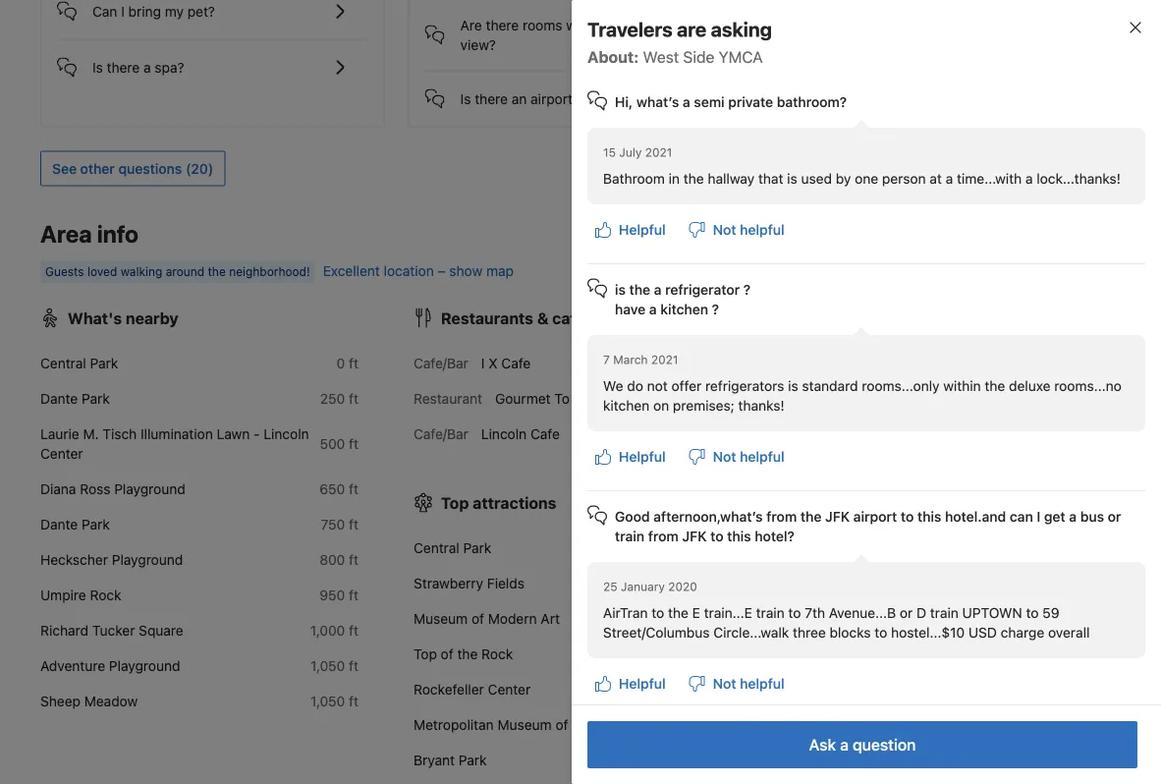 Task type: vqa. For each thing, say whether or not it's contained in the screenshot.


Task type: describe. For each thing, give the bounding box(es) containing it.
2020
[[669, 580, 698, 594]]

question
[[853, 736, 917, 754]]

what's nearby
[[68, 309, 179, 328]]

attractions
[[473, 494, 557, 513]]

lawn
[[217, 426, 250, 442]]

march
[[614, 353, 648, 367]]

2 horizontal spatial lincoln
[[937, 505, 983, 521]]

1 horizontal spatial this
[[918, 509, 942, 525]]

66th
[[849, 505, 879, 521]]

mi for metropolitan museum of art
[[717, 717, 732, 733]]

adventure playground
[[40, 658, 180, 674]]

0.9 for rockefeller center
[[693, 682, 713, 698]]

pet?
[[187, 4, 215, 20]]

is for is there a spa?
[[92, 60, 103, 76]]

1 vertical spatial i
[[481, 355, 485, 372]]

is for is there an airport shuttle service?
[[461, 91, 471, 107]]

0 vertical spatial cafe
[[502, 355, 531, 372]]

service?
[[624, 91, 677, 107]]

1 horizontal spatial center
[[488, 682, 531, 698]]

see other questions (20) button
[[40, 152, 225, 187]]

lock...thanks!
[[1037, 171, 1121, 187]]

1 horizontal spatial 1,000
[[1057, 505, 1092, 521]]

lifts
[[842, 309, 872, 328]]

deluxe
[[1010, 378, 1051, 394]]

0 horizontal spatial rock
[[90, 587, 121, 604]]

the inside airtran to the e train...e train to 7th avenue...b or d train uptown to 59 street/columbus circle...walk three blocks to hostel...$10 usd charge overall
[[668, 605, 689, 621]]

there for an
[[475, 91, 508, 107]]

7th
[[805, 605, 826, 621]]

the inside is the a refrigerator ? have a kitchen ?
[[630, 282, 651, 298]]

to up street/columbus
[[652, 605, 665, 621]]

1 vertical spatial this
[[728, 528, 752, 545]]

15
[[603, 145, 616, 159]]

hotel?
[[755, 528, 795, 545]]

square
[[139, 623, 184, 639]]

teterboro
[[787, 760, 849, 777]]

not for e
[[713, 676, 737, 692]]

my
[[165, 4, 184, 20]]

helpful button for airtran to the e train...e train to 7th avenue...b or d train uptown to 59 street/columbus circle...walk three blocks to hostel...$10 usd charge overall
[[588, 666, 674, 702]]

we do not offer refrigerators is standard rooms...only within the deluxe rooms...no kitchen on premises; thanks!
[[603, 378, 1122, 414]]

campgaw lift 1
[[787, 391, 885, 407]]

not for hallway
[[713, 222, 737, 238]]

central park for what's
[[40, 355, 118, 372]]

can i bring my pet?
[[92, 4, 215, 20]]

afternoon,what's
[[654, 509, 763, 525]]

helpful for that
[[740, 222, 785, 238]]

park for 750 ft
[[82, 517, 110, 533]]

a right at
[[946, 171, 954, 187]]

the up rockefeller center
[[458, 646, 478, 663]]

-
[[254, 426, 260, 442]]

what's
[[637, 94, 679, 110]]

to right 66th at the right
[[901, 509, 914, 525]]

questions
[[118, 161, 182, 177]]

a inside button
[[144, 60, 151, 76]]

0 vertical spatial 1,000 ft
[[1057, 505, 1106, 521]]

is for have
[[788, 378, 799, 394]]

1 horizontal spatial lincoln
[[481, 426, 527, 442]]

1,050 ft for adventure playground
[[311, 658, 359, 674]]

helpful button for bathroom in the hallway that is used by one person at a time...with a lock...thanks!
[[588, 212, 674, 248]]

area info
[[40, 220, 138, 248]]

park for 1.2 mi
[[459, 753, 487, 769]]

7 march 2021
[[603, 353, 679, 367]]

mi for rockefeller center
[[717, 682, 732, 698]]

strawberry fields
[[414, 576, 525, 592]]

area
[[40, 220, 92, 248]]

thanks!
[[739, 398, 785, 414]]

0.9 for top of the rock
[[693, 646, 713, 663]]

a left semi
[[683, 94, 691, 110]]

x
[[489, 355, 498, 372]]

not for offer
[[713, 449, 737, 465]]

i inside good afternoon,what's from the jfk airport to this hotel.and can i get a bus or train from jfk to this hotel?
[[1037, 509, 1041, 525]]

hi,
[[615, 94, 633, 110]]

bus
[[1081, 509, 1105, 525]]

1.2 mi
[[696, 753, 732, 769]]

is for bathroom?
[[788, 171, 798, 187]]

e
[[693, 605, 701, 621]]

airport inside is there an airport shuttle service? button
[[531, 91, 573, 107]]

kitchen inside is the a refrigerator ? have a kitchen ?
[[661, 301, 709, 317]]

i inside button
[[121, 4, 125, 20]]

top for top of the rock
[[414, 646, 437, 663]]

2021 for do
[[652, 353, 679, 367]]

ask a question
[[809, 736, 917, 754]]

750 ft
[[321, 517, 359, 533]]

do
[[627, 378, 644, 394]]

d
[[917, 605, 927, 621]]

have
[[615, 301, 646, 317]]

circle...walk
[[714, 625, 790, 641]]

0
[[337, 355, 345, 372]]

refrigerator
[[666, 282, 740, 298]]

1 horizontal spatial 250
[[694, 426, 719, 442]]

diana ross playground
[[40, 481, 186, 498]]

meadow
[[84, 694, 138, 710]]

rooms...only
[[862, 378, 940, 394]]

– for lincoln
[[926, 505, 933, 521]]

cafe/bar for i x cafe
[[414, 355, 469, 372]]

ski lifts
[[815, 309, 872, 328]]

art for museum of modern art
[[541, 611, 560, 627]]

subway for 66th street – lincoln center
[[787, 505, 837, 521]]

train...e
[[704, 605, 753, 621]]

50
[[702, 391, 719, 407]]

museum of modern art
[[414, 611, 560, 627]]

time...with
[[957, 171, 1022, 187]]

in
[[669, 171, 680, 187]]

an inside button
[[512, 91, 527, 107]]

1 vertical spatial from
[[648, 528, 679, 545]]

three
[[793, 625, 826, 641]]

good afternoon,what's from the jfk airport to this hotel.and can i get a bus or train from jfk to this hotel?
[[615, 509, 1126, 545]]

is there a spa? button
[[57, 40, 368, 80]]

richard tucker square
[[40, 623, 184, 639]]

get
[[1045, 509, 1066, 525]]

restaurants
[[441, 309, 534, 328]]

25
[[603, 580, 618, 594]]

1,050 for playground
[[311, 658, 345, 674]]

station
[[867, 611, 912, 627]]

ocean
[[616, 17, 654, 34]]

0.9 mi for top of the rock
[[693, 646, 732, 663]]

mi right 1.5
[[1091, 611, 1106, 627]]

i x cafe
[[481, 355, 531, 372]]

center inside 'laurie m. tisch illumination lawn - lincoln center'
[[40, 446, 83, 462]]

or inside airtran to the e train...e train to 7th avenue...b or d train uptown to 59 street/columbus circle...walk three blocks to hostel...$10 usd charge overall
[[900, 605, 913, 621]]

go
[[574, 391, 592, 407]]

0 vertical spatial from
[[767, 509, 797, 525]]

person
[[883, 171, 926, 187]]

street for 59th
[[883, 540, 922, 556]]

1 vertical spatial 1,000
[[310, 623, 345, 639]]

see other questions (20)
[[52, 161, 214, 177]]

a left refrigerator
[[654, 282, 662, 298]]

one
[[855, 171, 879, 187]]

the inside we do not offer refrigerators is standard rooms...only within the deluxe rooms...no kitchen on premises; thanks!
[[985, 378, 1006, 394]]

650 ft
[[320, 481, 359, 498]]

to down avenue...b
[[875, 625, 888, 641]]

subway for 59th street – columbus circle
[[787, 540, 837, 556]]

not helpful for train...e
[[713, 676, 785, 692]]

heckscher
[[40, 552, 108, 568]]

a right "have"
[[650, 301, 657, 317]]

0 ft
[[337, 355, 359, 372]]

airport inside good afternoon,what's from the jfk airport to this hotel.and can i get a bus or train from jfk to this hotel?
[[854, 509, 898, 525]]

500 ft
[[320, 436, 359, 452]]

0.7 mi
[[694, 611, 732, 627]]

art for metropolitan museum of art
[[572, 717, 592, 733]]

offer
[[672, 378, 702, 394]]

about:
[[588, 48, 639, 66]]

1.1 mi
[[698, 717, 732, 733]]

there for rooms
[[486, 17, 519, 34]]

not helpful for that
[[713, 222, 785, 238]]

usd
[[969, 625, 998, 641]]

dante park for 750 ft
[[40, 517, 110, 533]]

0 horizontal spatial jfk
[[683, 528, 707, 545]]

bryant park
[[414, 753, 487, 769]]

mi for laguardia airport
[[1091, 725, 1106, 741]]

central park for top
[[414, 540, 492, 556]]

1 horizontal spatial rock
[[482, 646, 513, 663]]

mi for teterboro airport
[[1091, 760, 1106, 777]]

what's
[[68, 309, 122, 328]]

a inside good afternoon,what's from the jfk airport to this hotel.and can i get a bus or train from jfk to this hotel?
[[1070, 509, 1077, 525]]

helpful for bathroom in the hallway that is used by one person at a time...with a lock...thanks!
[[619, 222, 666, 238]]

train inside good afternoon,what's from the jfk airport to this hotel.and can i get a bus or train from jfk to this hotel?
[[615, 528, 645, 545]]

2 horizontal spatial of
[[556, 717, 569, 733]]

by
[[836, 171, 852, 187]]

950
[[320, 587, 345, 604]]

refrigerators
[[706, 378, 785, 394]]

1 vertical spatial 1,000 ft
[[310, 623, 359, 639]]

0 horizontal spatial museum
[[414, 611, 468, 627]]

circle
[[1005, 540, 1041, 556]]

1 vertical spatial ?
[[712, 301, 719, 317]]

travelers
[[588, 18, 673, 41]]

1 vertical spatial cafe
[[531, 426, 560, 442]]

800
[[320, 552, 345, 568]]

rooms...no
[[1055, 378, 1122, 394]]

kitchen inside we do not offer refrigerators is standard rooms...only within the deluxe rooms...no kitchen on premises; thanks!
[[603, 398, 650, 414]]



Task type: locate. For each thing, give the bounding box(es) containing it.
1
[[878, 391, 885, 407]]

1 vertical spatial not
[[713, 449, 737, 465]]

0 horizontal spatial 1,000
[[310, 623, 345, 639]]

is there a spa?
[[92, 60, 184, 76]]

1 vertical spatial –
[[925, 540, 933, 556]]

0 vertical spatial or
[[1108, 509, 1122, 525]]

not
[[647, 378, 668, 394]]

mi right the 1.1
[[717, 717, 732, 733]]

not helpful button down hallway at the top right
[[682, 212, 793, 248]]

i left x
[[481, 355, 485, 372]]

0.9 mi down 0.7 mi
[[693, 646, 732, 663]]

laurie m. tisch illumination lawn - lincoln center
[[40, 426, 309, 462]]

–
[[926, 505, 933, 521], [925, 540, 933, 556]]

250 down "premises;"
[[694, 426, 719, 442]]

train
[[787, 611, 819, 627]]

we
[[603, 378, 624, 394]]

are
[[461, 17, 482, 34]]

to
[[901, 509, 914, 525], [711, 528, 724, 545], [652, 605, 665, 621], [789, 605, 801, 621], [1027, 605, 1039, 621], [875, 625, 888, 641]]

0.9 mi
[[693, 646, 732, 663], [693, 682, 732, 698]]

2 vertical spatial there
[[475, 91, 508, 107]]

is down can
[[92, 60, 103, 76]]

2 vertical spatial not helpful button
[[682, 666, 793, 702]]

is down the view?
[[461, 91, 471, 107]]

2 helpful from the top
[[619, 449, 666, 465]]

2 dante park from the top
[[40, 517, 110, 533]]

standard
[[803, 378, 859, 394]]

central park
[[40, 355, 118, 372], [414, 540, 492, 556]]

airport up 59th
[[854, 509, 898, 525]]

street/columbus
[[603, 625, 710, 641]]

1 vertical spatial top
[[414, 646, 437, 663]]

2021 for in
[[646, 145, 673, 159]]

there down the view?
[[475, 91, 508, 107]]

1 vertical spatial dante park
[[40, 517, 110, 533]]

1 vertical spatial an
[[512, 91, 527, 107]]

from down good
[[648, 528, 679, 545]]

2021 right july
[[646, 145, 673, 159]]

not helpful button for train...e
[[682, 666, 793, 702]]

0 vertical spatial airport
[[855, 725, 899, 741]]

– up 59th street – columbus circle at the right
[[926, 505, 933, 521]]

helpful down on
[[619, 449, 666, 465]]

2 horizontal spatial i
[[1037, 509, 1041, 525]]

0 vertical spatial central park
[[40, 355, 118, 372]]

2 horizontal spatial train
[[931, 605, 959, 621]]

cafe/bar for lincoln cafe
[[414, 426, 469, 442]]

lift
[[854, 391, 875, 407]]

2 0.9 mi from the top
[[693, 682, 732, 698]]

lincoln right '-'
[[264, 426, 309, 442]]

that
[[759, 171, 784, 187]]

1 not helpful button from the top
[[682, 212, 793, 248]]

ft
[[349, 355, 359, 372], [349, 391, 359, 407], [723, 391, 732, 407], [723, 426, 732, 442], [349, 436, 359, 452], [349, 481, 359, 498], [1096, 505, 1106, 521], [349, 517, 359, 533], [723, 540, 732, 556], [349, 552, 359, 568], [723, 576, 732, 592], [349, 587, 359, 604], [349, 623, 359, 639], [349, 658, 359, 674], [349, 694, 359, 710]]

1 vertical spatial helpful
[[619, 449, 666, 465]]

1 vertical spatial museum
[[498, 717, 552, 733]]

an inside are there rooms with an ocean view?
[[597, 17, 612, 34]]

0 vertical spatial playground
[[114, 481, 186, 498]]

semi
[[694, 94, 725, 110]]

1 vertical spatial airport
[[853, 760, 897, 777]]

0 vertical spatial top
[[441, 494, 469, 513]]

top for top attractions
[[441, 494, 469, 513]]

1 vertical spatial central park
[[414, 540, 492, 556]]

markets
[[595, 391, 646, 407]]

15 july 2021
[[603, 145, 673, 159]]

1 vertical spatial playground
[[112, 552, 183, 568]]

not helpful button down thanks!
[[682, 439, 793, 475]]

1,050 ft for sheep meadow
[[311, 694, 359, 710]]

1 1,050 from the top
[[311, 658, 345, 674]]

central
[[40, 355, 86, 372], [414, 540, 460, 556]]

500
[[320, 436, 345, 452]]

250 ft
[[320, 391, 359, 407], [694, 426, 732, 442]]

museum down rockefeller center
[[498, 717, 552, 733]]

dante up laurie at bottom
[[40, 391, 78, 407]]

the inside good afternoon,what's from the jfk airport to this hotel.and can i get a bus or train from jfk to this hotel?
[[801, 509, 822, 525]]

0 horizontal spatial i
[[121, 4, 125, 20]]

66th street – lincoln center
[[849, 505, 1029, 521]]

1 vertical spatial center
[[986, 505, 1029, 521]]

0 vertical spatial jfk
[[826, 509, 850, 525]]

park
[[90, 355, 118, 372], [82, 391, 110, 407], [82, 517, 110, 533], [464, 540, 492, 556], [459, 753, 487, 769]]

3 helpful from the top
[[619, 676, 666, 692]]

1 vertical spatial kitchen
[[603, 398, 650, 414]]

with
[[566, 17, 593, 34]]

dante for 750 ft
[[40, 517, 78, 533]]

? right refrigerator
[[744, 282, 751, 298]]

mi for museum of modern art
[[717, 611, 732, 627]]

helpful down thanks!
[[740, 449, 785, 465]]

within
[[944, 378, 982, 394]]

airport for laguardia airport
[[855, 725, 899, 741]]

west
[[643, 48, 679, 66]]

ask a question button
[[588, 721, 1138, 769]]

the
[[684, 171, 704, 187], [630, 282, 651, 298], [985, 378, 1006, 394], [801, 509, 822, 525], [668, 605, 689, 621], [458, 646, 478, 663]]

there left spa?
[[107, 60, 140, 76]]

jfk up 59th
[[826, 509, 850, 525]]

playground down 'laurie m. tisch illumination lawn - lincoln center'
[[114, 481, 186, 498]]

a left spa?
[[144, 60, 151, 76]]

0 vertical spatial dante park
[[40, 391, 110, 407]]

0 vertical spatial subway
[[787, 505, 837, 521]]

1 dante park from the top
[[40, 391, 110, 407]]

0 horizontal spatial ?
[[712, 301, 719, 317]]

1,000 ft right can at bottom right
[[1057, 505, 1106, 521]]

not helpful down circle...walk
[[713, 676, 785, 692]]

1 vertical spatial central
[[414, 540, 460, 556]]

this up 59th street – columbus circle at the right
[[918, 509, 942, 525]]

0 vertical spatial street
[[883, 505, 922, 521]]

0 vertical spatial art
[[541, 611, 560, 627]]

street for 66th
[[883, 505, 922, 521]]

street right 59th
[[883, 540, 922, 556]]

central park down what's
[[40, 355, 118, 372]]

on
[[654, 398, 669, 414]]

0.9 down the 0.7
[[693, 646, 713, 663]]

2 not helpful button from the top
[[682, 439, 793, 475]]

1 horizontal spatial 1,000 ft
[[1057, 505, 1106, 521]]

playground
[[114, 481, 186, 498], [112, 552, 183, 568], [109, 658, 180, 674]]

1 vertical spatial dante
[[40, 517, 78, 533]]

park up m.
[[82, 391, 110, 407]]

i right can
[[121, 4, 125, 20]]

1 1,050 ft from the top
[[311, 658, 359, 674]]

3 not from the top
[[713, 676, 737, 692]]

museum down strawberry
[[414, 611, 468, 627]]

park for 250 ft
[[82, 391, 110, 407]]

0.9 mi for rockefeller center
[[693, 682, 732, 698]]

can i bring my pet? button
[[57, 0, 368, 24]]

1 vertical spatial 250 ft
[[694, 426, 732, 442]]

is inside button
[[461, 91, 471, 107]]

of for museum
[[472, 611, 485, 627]]

dante park
[[40, 391, 110, 407], [40, 517, 110, 533]]

can
[[92, 4, 117, 20]]

0 horizontal spatial 250 ft
[[320, 391, 359, 407]]

0 horizontal spatial or
[[900, 605, 913, 621]]

1 0.9 from the top
[[693, 646, 713, 663]]

cafes
[[553, 309, 594, 328]]

0 horizontal spatial central
[[40, 355, 86, 372]]

mi
[[1091, 391, 1106, 407], [717, 611, 732, 627], [1091, 611, 1106, 627], [717, 646, 732, 663], [717, 682, 732, 698], [717, 717, 732, 733], [1091, 725, 1106, 741], [717, 753, 732, 769], [1091, 760, 1106, 777]]

lincoln
[[264, 426, 309, 442], [481, 426, 527, 442], [937, 505, 983, 521]]

or inside good afternoon,what's from the jfk airport to this hotel.and can i get a bus or train from jfk to this hotel?
[[1108, 509, 1122, 525]]

1 horizontal spatial from
[[767, 509, 797, 525]]

dante park up laurie at bottom
[[40, 391, 110, 407]]

1 helpful from the top
[[740, 222, 785, 238]]

helpful button down markets
[[588, 439, 674, 475]]

nearby
[[126, 309, 179, 328]]

1 not from the top
[[713, 222, 737, 238]]

1 horizontal spatial 250 ft
[[694, 426, 732, 442]]

helpful for refrigerators
[[740, 449, 785, 465]]

umpire rock
[[40, 587, 121, 604]]

1,550
[[684, 540, 719, 556]]

mi right '6'
[[1091, 760, 1106, 777]]

2 – from the top
[[925, 540, 933, 556]]

laurie
[[40, 426, 79, 442]]

0 horizontal spatial central park
[[40, 355, 118, 372]]

a inside button
[[841, 736, 849, 754]]

250
[[320, 391, 345, 407], [694, 426, 719, 442]]

2 cafe/bar from the top
[[414, 426, 469, 442]]

from
[[767, 509, 797, 525], [648, 528, 679, 545]]

to left "59"
[[1027, 605, 1039, 621]]

lincoln cafe
[[481, 426, 560, 442]]

1 vertical spatial subway
[[787, 540, 837, 556]]

0 horizontal spatial center
[[40, 446, 83, 462]]

1,000 right can at bottom right
[[1057, 505, 1092, 521]]

a right get
[[1070, 509, 1077, 525]]

helpful for airtran to the e train...e train to 7th avenue...b or d train uptown to 59 street/columbus circle...walk three blocks to hostel...$10 usd charge overall
[[619, 676, 666, 692]]

2 vertical spatial helpful
[[740, 676, 785, 692]]

250 ft down "premises;"
[[694, 426, 732, 442]]

3 helpful from the top
[[740, 676, 785, 692]]

playground up square
[[112, 552, 183, 568]]

1 vertical spatial is
[[461, 91, 471, 107]]

of for top
[[441, 646, 454, 663]]

2 vertical spatial is
[[788, 378, 799, 394]]

is inside we do not offer refrigerators is standard rooms...only within the deluxe rooms...no kitchen on premises; thanks!
[[788, 378, 799, 394]]

airport left shuttle
[[531, 91, 573, 107]]

not helpful down hallway at the top right
[[713, 222, 785, 238]]

helpful button for we do not offer refrigerators is standard rooms...only within the deluxe rooms...no kitchen on premises; thanks!
[[588, 439, 674, 475]]

the right in
[[684, 171, 704, 187]]

2 vertical spatial playground
[[109, 658, 180, 674]]

cafe/bar down restaurant
[[414, 426, 469, 442]]

0 horizontal spatial airport
[[531, 91, 573, 107]]

the up "have"
[[630, 282, 651, 298]]

street
[[883, 505, 922, 521], [883, 540, 922, 556]]

0 vertical spatial helpful
[[740, 222, 785, 238]]

park up strawberry fields
[[464, 540, 492, 556]]

1 vertical spatial art
[[572, 717, 592, 733]]

is left standard
[[788, 378, 799, 394]]

helpful button down street/columbus
[[588, 666, 674, 702]]

1 vertical spatial not helpful button
[[682, 439, 793, 475]]

subway up hotel?
[[787, 505, 837, 521]]

laguardia
[[787, 725, 852, 741]]

1 dante from the top
[[40, 391, 78, 407]]

rockefeller center
[[414, 682, 531, 698]]

there for a
[[107, 60, 140, 76]]

not helpful
[[713, 222, 785, 238], [713, 449, 785, 465], [713, 676, 785, 692]]

2 street from the top
[[883, 540, 922, 556]]

helpful
[[619, 222, 666, 238], [619, 449, 666, 465], [619, 676, 666, 692]]

0 vertical spatial museum
[[414, 611, 468, 627]]

2 vertical spatial not
[[713, 676, 737, 692]]

1 vertical spatial 250
[[694, 426, 719, 442]]

1 helpful from the top
[[619, 222, 666, 238]]

0 horizontal spatial lincoln
[[264, 426, 309, 442]]

2 not from the top
[[713, 449, 737, 465]]

top up rockefeller
[[414, 646, 437, 663]]

2 1,050 from the top
[[311, 694, 345, 710]]

bathroom in the hallway that is used by one person at a time...with a lock...thanks!
[[603, 171, 1121, 187]]

to left "7th"
[[789, 605, 801, 621]]

1 horizontal spatial central
[[414, 540, 460, 556]]

dante park for 250 ft
[[40, 391, 110, 407]]

not down hallway at the top right
[[713, 222, 737, 238]]

2 horizontal spatial center
[[986, 505, 1029, 521]]

there
[[486, 17, 519, 34], [107, 60, 140, 76], [475, 91, 508, 107]]

is right that
[[788, 171, 798, 187]]

6
[[1078, 760, 1087, 777]]

2 vertical spatial center
[[488, 682, 531, 698]]

there inside button
[[475, 91, 508, 107]]

3 helpful button from the top
[[588, 666, 674, 702]]

0 vertical spatial there
[[486, 17, 519, 34]]

250 down 0
[[320, 391, 345, 407]]

2 vertical spatial of
[[556, 717, 569, 733]]

mi for bryant park
[[717, 753, 732, 769]]

to down "afternoon,what's"
[[711, 528, 724, 545]]

2 vertical spatial helpful button
[[588, 666, 674, 702]]

1 vertical spatial 1,050 ft
[[311, 694, 359, 710]]

not helpful button for refrigerators
[[682, 439, 793, 475]]

playground down square
[[109, 658, 180, 674]]

hallway
[[708, 171, 755, 187]]

1,050 ft
[[311, 658, 359, 674], [311, 694, 359, 710]]

0.9 mi up 1.1 mi
[[693, 682, 732, 698]]

private
[[729, 94, 774, 110]]

mi right 4.8
[[1091, 725, 1106, 741]]

0 vertical spatial central
[[40, 355, 86, 372]]

helpful for we do not offer refrigerators is standard rooms...only within the deluxe rooms...no kitchen on premises; thanks!
[[619, 449, 666, 465]]

2021 up the not
[[652, 353, 679, 367]]

is inside is the a refrigerator ? have a kitchen ?
[[615, 282, 626, 298]]

is the a refrigerator ? have a kitchen ?
[[615, 282, 751, 317]]

0 vertical spatial ?
[[744, 282, 751, 298]]

2 vertical spatial i
[[1037, 509, 1041, 525]]

park for 1,550 ft
[[464, 540, 492, 556]]

0 horizontal spatial 1,000 ft
[[310, 623, 359, 639]]

july
[[620, 145, 642, 159]]

train right 'd'
[[931, 605, 959, 621]]

playground for heckscher playground
[[112, 552, 183, 568]]

1 horizontal spatial i
[[481, 355, 485, 372]]

ski
[[815, 309, 838, 328]]

0 vertical spatial an
[[597, 17, 612, 34]]

central for top attractions
[[414, 540, 460, 556]]

cafe/bar up restaurant
[[414, 355, 469, 372]]

subway left 59th
[[787, 540, 837, 556]]

1,000 ft down the 950
[[310, 623, 359, 639]]

a right ask
[[841, 736, 849, 754]]

1 subway from the top
[[787, 505, 837, 521]]

0 vertical spatial kitchen
[[661, 301, 709, 317]]

0 vertical spatial not helpful
[[713, 222, 785, 238]]

there right 'are'
[[486, 17, 519, 34]]

central for what's nearby
[[40, 355, 86, 372]]

there inside are there rooms with an ocean view?
[[486, 17, 519, 34]]

helpful down street/columbus
[[619, 676, 666, 692]]

1,050 for meadow
[[311, 694, 345, 710]]

0 horizontal spatial 250
[[320, 391, 345, 407]]

0 vertical spatial 250 ft
[[320, 391, 359, 407]]

i left get
[[1037, 509, 1041, 525]]

sheep meadow
[[40, 694, 138, 710]]

1 not helpful from the top
[[713, 222, 785, 238]]

0 vertical spatial this
[[918, 509, 942, 525]]

richard
[[40, 623, 89, 639]]

0 horizontal spatial art
[[541, 611, 560, 627]]

not helpful for refrigerators
[[713, 449, 785, 465]]

1,000 down the 950
[[310, 623, 345, 639]]

are there rooms with an ocean view? button
[[425, 0, 737, 55]]

lincoln inside 'laurie m. tisch illumination lawn - lincoln center'
[[264, 426, 309, 442]]

rock down museum of modern art
[[482, 646, 513, 663]]

mi down circle...walk
[[717, 646, 732, 663]]

jfk down "afternoon,what's"
[[683, 528, 707, 545]]

1 – from the top
[[926, 505, 933, 521]]

1 horizontal spatial museum
[[498, 717, 552, 733]]

restaurant
[[414, 391, 483, 407]]

1 vertical spatial 0.9
[[693, 682, 713, 698]]

not helpful button for that
[[682, 212, 793, 248]]

metropolitan museum of art
[[414, 717, 592, 733]]

heckscher playground
[[40, 552, 183, 568]]

3 not helpful button from the top
[[682, 666, 793, 702]]

3 not helpful from the top
[[713, 676, 785, 692]]

central park up strawberry
[[414, 540, 492, 556]]

1 vertical spatial helpful button
[[588, 439, 674, 475]]

1 vertical spatial jfk
[[683, 528, 707, 545]]

2 dante from the top
[[40, 517, 78, 533]]

1 helpful button from the top
[[588, 212, 674, 248]]

2 helpful button from the top
[[588, 439, 674, 475]]

gourmet to go markets
[[495, 391, 646, 407]]

1 horizontal spatial train
[[756, 605, 785, 621]]

mi for top of the rock
[[717, 646, 732, 663]]

mi up 1.1 mi
[[717, 682, 732, 698]]

mi right 23
[[1091, 391, 1106, 407]]

helpful button down bathroom
[[588, 212, 674, 248]]

airport down question
[[853, 760, 897, 777]]

airport up teterboro airport
[[855, 725, 899, 741]]

1 0.9 mi from the top
[[693, 646, 732, 663]]

250 ft down 0
[[320, 391, 359, 407]]

0 vertical spatial –
[[926, 505, 933, 521]]

1 vertical spatial 1,050
[[311, 694, 345, 710]]

0.9 up the 1.1
[[693, 682, 713, 698]]

strawberry
[[414, 576, 484, 592]]

dante for 250 ft
[[40, 391, 78, 407]]

950 ft
[[320, 587, 359, 604]]

2 1,050 ft from the top
[[311, 694, 359, 710]]

1 cafe/bar from the top
[[414, 355, 469, 372]]

playground for adventure playground
[[109, 658, 180, 674]]

not helpful down thanks!
[[713, 449, 785, 465]]

the left 66th at the right
[[801, 509, 822, 525]]

of
[[472, 611, 485, 627], [441, 646, 454, 663], [556, 717, 569, 733]]

or right bus
[[1108, 509, 1122, 525]]

spa?
[[155, 60, 184, 76]]

train
[[615, 528, 645, 545], [756, 605, 785, 621], [931, 605, 959, 621]]

2 helpful from the top
[[740, 449, 785, 465]]

59th street – columbus circle
[[849, 540, 1041, 556]]

1,050
[[311, 658, 345, 674], [311, 694, 345, 710]]

premises;
[[673, 398, 735, 414]]

rock down heckscher playground at the bottom
[[90, 587, 121, 604]]

1 vertical spatial helpful
[[740, 449, 785, 465]]

park right bryant
[[459, 753, 487, 769]]

this left hotel?
[[728, 528, 752, 545]]

dante park up heckscher
[[40, 517, 110, 533]]

25 january 2020
[[603, 580, 698, 594]]

0.9
[[693, 646, 713, 663], [693, 682, 713, 698]]

central up strawberry
[[414, 540, 460, 556]]

0 horizontal spatial top
[[414, 646, 437, 663]]

gourmet
[[495, 391, 551, 407]]

1 street from the top
[[883, 505, 922, 521]]

– for columbus
[[925, 540, 933, 556]]

0 horizontal spatial kitchen
[[603, 398, 650, 414]]

1 vertical spatial is
[[615, 282, 626, 298]]

center down laurie at bottom
[[40, 446, 83, 462]]

a right time...with
[[1026, 171, 1034, 187]]

2 subway from the top
[[787, 540, 837, 556]]

0 vertical spatial 250
[[320, 391, 345, 407]]

street right 66th at the right
[[883, 505, 922, 521]]

airport for teterboro airport
[[853, 760, 897, 777]]

2 0.9 from the top
[[693, 682, 713, 698]]

helpful for train...e
[[740, 676, 785, 692]]

0 vertical spatial not
[[713, 222, 737, 238]]

park down what's
[[90, 355, 118, 372]]

is inside button
[[92, 60, 103, 76]]

helpful button
[[588, 212, 674, 248], [588, 439, 674, 475], [588, 666, 674, 702]]

laguardia airport
[[787, 725, 899, 741]]

kitchen down refrigerator
[[661, 301, 709, 317]]

train down good
[[615, 528, 645, 545]]

park for 0 ft
[[90, 355, 118, 372]]

helpful down that
[[740, 222, 785, 238]]

1 horizontal spatial jfk
[[826, 509, 850, 525]]

0 vertical spatial not helpful button
[[682, 212, 793, 248]]

2 not helpful from the top
[[713, 449, 785, 465]]

0 vertical spatial cafe/bar
[[414, 355, 469, 372]]

travelers are asking dialog
[[541, 0, 1162, 784]]

1 horizontal spatial ?
[[744, 282, 751, 298]]

see
[[52, 161, 77, 177]]

mi for campgaw lift 1
[[1091, 391, 1106, 407]]

0 vertical spatial helpful button
[[588, 212, 674, 248]]

1 horizontal spatial kitchen
[[661, 301, 709, 317]]

the right "within"
[[985, 378, 1006, 394]]

or left 'd'
[[900, 605, 913, 621]]

0 vertical spatial 1,050
[[311, 658, 345, 674]]



